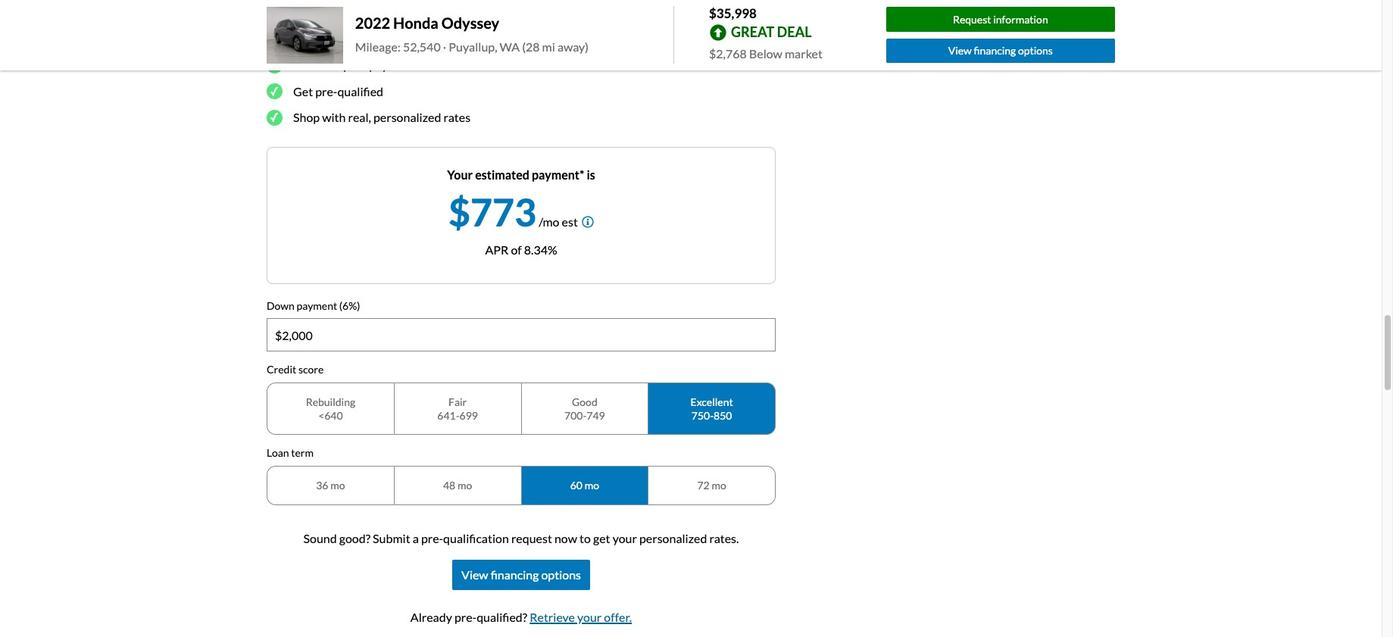 Task type: vqa. For each thing, say whether or not it's contained in the screenshot.
Rapid
no



Task type: describe. For each thing, give the bounding box(es) containing it.
est
[[562, 214, 578, 229]]

1 horizontal spatial view financing options button
[[886, 39, 1116, 63]]

excellent 750-850
[[691, 396, 733, 422]]

72 mo
[[698, 479, 727, 492]]

view for rightmost view financing options button
[[949, 44, 972, 57]]

excellent
[[691, 396, 733, 409]]

750-
[[692, 409, 714, 422]]

request
[[511, 531, 552, 545]]

mo for 60 mo
[[585, 479, 599, 492]]

2022 honda odyssey image
[[267, 6, 343, 64]]

great
[[731, 23, 775, 40]]

odyssey
[[442, 14, 500, 32]]

/mo
[[539, 214, 560, 229]]

market
[[785, 46, 823, 60]]

2022
[[355, 14, 390, 32]]

real,
[[348, 110, 371, 124]]

already
[[411, 610, 452, 624]]

rates
[[444, 110, 471, 124]]

qualified?
[[477, 610, 528, 624]]

down
[[267, 299, 295, 312]]

0 vertical spatial personalized
[[374, 110, 441, 124]]

$35,998
[[709, 5, 757, 21]]

rebuilding <640
[[306, 396, 356, 422]]

36 mo
[[316, 479, 345, 492]]

0 horizontal spatial payment
[[297, 299, 337, 312]]

qualification
[[443, 531, 509, 545]]

now
[[555, 531, 578, 545]]

60 mo
[[570, 479, 599, 492]]

credit score
[[267, 363, 324, 376]]

$2,768 below market
[[709, 46, 823, 60]]

get pre-qualified
[[293, 84, 383, 98]]

60
[[570, 479, 583, 492]]

850
[[714, 409, 732, 422]]

payment*
[[532, 167, 585, 182]]

with
[[322, 110, 346, 124]]

apr of 8.34%
[[485, 242, 557, 257]]

honda
[[393, 14, 439, 32]]

$773
[[449, 189, 537, 235]]

$773 /mo est
[[449, 189, 578, 235]]

finance in advance
[[267, 17, 408, 38]]

<640
[[318, 409, 343, 422]]

1 vertical spatial view financing options button
[[452, 560, 590, 590]]

(6%)
[[339, 299, 360, 312]]

mileage:
[[355, 40, 401, 54]]

loan term
[[267, 447, 314, 459]]

information
[[994, 13, 1049, 26]]

a
[[413, 531, 419, 545]]

your estimated payment* is
[[447, 167, 596, 182]]

1 vertical spatial financing
[[491, 567, 539, 582]]

sound
[[304, 531, 337, 545]]

$2,768
[[709, 46, 747, 60]]

mi
[[542, 40, 555, 54]]

away)
[[558, 40, 589, 54]]

fair
[[449, 396, 467, 409]]

2022 honda odyssey mileage: 52,540 · puyallup, wa (28 mi away)
[[355, 14, 589, 54]]

1 vertical spatial view financing options
[[462, 567, 581, 582]]

request information
[[953, 13, 1049, 26]]

rebuilding
[[306, 396, 356, 409]]

1 vertical spatial options
[[541, 567, 581, 582]]

641-
[[438, 409, 460, 422]]

wa
[[500, 40, 520, 54]]

submit
[[373, 531, 410, 545]]

mo for 48 mo
[[458, 479, 472, 492]]

good
[[572, 396, 598, 409]]

get
[[593, 531, 611, 545]]

shop with real, personalized rates
[[293, 110, 471, 124]]

72
[[698, 479, 710, 492]]

·
[[443, 40, 446, 54]]



Task type: locate. For each thing, give the bounding box(es) containing it.
0 vertical spatial view financing options button
[[886, 39, 1116, 63]]

0 horizontal spatial pre-
[[315, 84, 338, 98]]

to
[[580, 531, 591, 545]]

view down request
[[949, 44, 972, 57]]

down payment (6%)
[[267, 299, 360, 312]]

1 vertical spatial personalized
[[640, 531, 707, 545]]

pre- right get
[[315, 84, 338, 98]]

your left offer.
[[578, 610, 602, 624]]

view financing options
[[949, 44, 1053, 57], [462, 567, 581, 582]]

0 horizontal spatial options
[[541, 567, 581, 582]]

pre- right a
[[421, 531, 443, 545]]

mo for 72 mo
[[712, 479, 727, 492]]

(28
[[522, 40, 540, 54]]

view for bottom view financing options button
[[462, 567, 489, 582]]

advance
[[346, 17, 408, 38]]

deal
[[777, 23, 812, 40]]

term
[[291, 447, 314, 459]]

2 vertical spatial your
[[578, 610, 602, 624]]

1 horizontal spatial your
[[578, 610, 602, 624]]

mo for 36 mo
[[331, 479, 345, 492]]

personalized right real,
[[374, 110, 441, 124]]

1 vertical spatial pre-
[[421, 531, 443, 545]]

1 vertical spatial your
[[613, 531, 637, 545]]

pre- for already
[[455, 610, 477, 624]]

700-
[[565, 409, 587, 422]]

mo
[[331, 479, 345, 492], [458, 479, 472, 492], [585, 479, 599, 492], [712, 479, 727, 492]]

below
[[749, 46, 783, 60]]

0 vertical spatial view
[[949, 44, 972, 57]]

pre-
[[315, 84, 338, 98], [421, 531, 443, 545], [455, 610, 477, 624]]

info circle image
[[582, 216, 594, 228]]

mo right 36
[[331, 479, 345, 492]]

financing down sound good? submit a pre-qualification request now to get your personalized rates.
[[491, 567, 539, 582]]

1 horizontal spatial personalized
[[640, 531, 707, 545]]

loan
[[267, 447, 289, 459]]

your
[[343, 58, 367, 72], [613, 531, 637, 545], [578, 610, 602, 624]]

1 horizontal spatial payment
[[369, 58, 416, 72]]

2 vertical spatial pre-
[[455, 610, 477, 624]]

0 vertical spatial payment
[[369, 58, 416, 72]]

1 vertical spatial payment
[[297, 299, 337, 312]]

2 mo from the left
[[458, 479, 472, 492]]

great deal
[[731, 23, 812, 40]]

options
[[1019, 44, 1053, 57], [541, 567, 581, 582]]

0 horizontal spatial view financing options button
[[452, 560, 590, 590]]

your
[[447, 167, 473, 182]]

estimate
[[293, 58, 340, 72]]

your up qualified
[[343, 58, 367, 72]]

already pre-qualified? retrieve your offer.
[[411, 610, 632, 624]]

1 mo from the left
[[331, 479, 345, 492]]

payment
[[369, 58, 416, 72], [297, 299, 337, 312]]

is
[[587, 167, 596, 182]]

request
[[953, 13, 992, 26]]

1 vertical spatial view
[[462, 567, 489, 582]]

view down qualification
[[462, 567, 489, 582]]

sound good? submit a pre-qualification request now to get your personalized rates.
[[304, 531, 739, 545]]

699
[[460, 409, 478, 422]]

2 horizontal spatial your
[[613, 531, 637, 545]]

48 mo
[[443, 479, 472, 492]]

1 horizontal spatial view financing options
[[949, 44, 1053, 57]]

offer.
[[604, 610, 632, 624]]

estimated
[[475, 167, 530, 182]]

score
[[299, 363, 324, 376]]

finance
[[267, 17, 325, 38]]

apr
[[485, 242, 509, 257]]

get
[[293, 84, 313, 98]]

0 vertical spatial financing
[[974, 44, 1016, 57]]

0 horizontal spatial view
[[462, 567, 489, 582]]

financing
[[974, 44, 1016, 57], [491, 567, 539, 582]]

0 horizontal spatial financing
[[491, 567, 539, 582]]

view financing options down sound good? submit a pre-qualification request now to get your personalized rates.
[[462, 567, 581, 582]]

retrieve your offer. link
[[530, 610, 632, 624]]

1 horizontal spatial financing
[[974, 44, 1016, 57]]

your right get
[[613, 531, 637, 545]]

payment down mileage:
[[369, 58, 416, 72]]

estimate your payment
[[293, 58, 416, 72]]

personalized
[[374, 110, 441, 124], [640, 531, 707, 545]]

48
[[443, 479, 456, 492]]

0 vertical spatial view financing options
[[949, 44, 1053, 57]]

2 horizontal spatial pre-
[[455, 610, 477, 624]]

pre- right already
[[455, 610, 477, 624]]

8.34%
[[524, 242, 557, 257]]

36
[[316, 479, 329, 492]]

mo right '60'
[[585, 479, 599, 492]]

52,540
[[403, 40, 441, 54]]

mo right 48
[[458, 479, 472, 492]]

view financing options button down "request information" button at the top right of page
[[886, 39, 1116, 63]]

1 horizontal spatial pre-
[[421, 531, 443, 545]]

mo right 72
[[712, 479, 727, 492]]

qualified
[[338, 84, 383, 98]]

0 horizontal spatial your
[[343, 58, 367, 72]]

view financing options button down sound good? submit a pre-qualification request now to get your personalized rates.
[[452, 560, 590, 590]]

749
[[587, 409, 605, 422]]

rates.
[[710, 531, 739, 545]]

1 horizontal spatial options
[[1019, 44, 1053, 57]]

0 vertical spatial your
[[343, 58, 367, 72]]

0 horizontal spatial personalized
[[374, 110, 441, 124]]

view
[[949, 44, 972, 57], [462, 567, 489, 582]]

options down "now"
[[541, 567, 581, 582]]

0 vertical spatial pre-
[[315, 84, 338, 98]]

good 700-749
[[565, 396, 605, 422]]

puyallup,
[[449, 40, 498, 54]]

financing down "request information" button at the top right of page
[[974, 44, 1016, 57]]

shop
[[293, 110, 320, 124]]

4 mo from the left
[[712, 479, 727, 492]]

1 horizontal spatial view
[[949, 44, 972, 57]]

0 horizontal spatial view financing options
[[462, 567, 581, 582]]

retrieve
[[530, 610, 575, 624]]

credit
[[267, 363, 296, 376]]

of
[[511, 242, 522, 257]]

good?
[[339, 531, 371, 545]]

0 vertical spatial options
[[1019, 44, 1053, 57]]

in
[[328, 17, 342, 38]]

personalized left rates.
[[640, 531, 707, 545]]

fair 641-699
[[438, 396, 478, 422]]

pre- for get
[[315, 84, 338, 98]]

Down payment (6%) text field
[[268, 319, 775, 351]]

view financing options down "request information" button at the top right of page
[[949, 44, 1053, 57]]

3 mo from the left
[[585, 479, 599, 492]]

request information button
[[886, 7, 1116, 32]]

options down information
[[1019, 44, 1053, 57]]

payment left (6%)
[[297, 299, 337, 312]]



